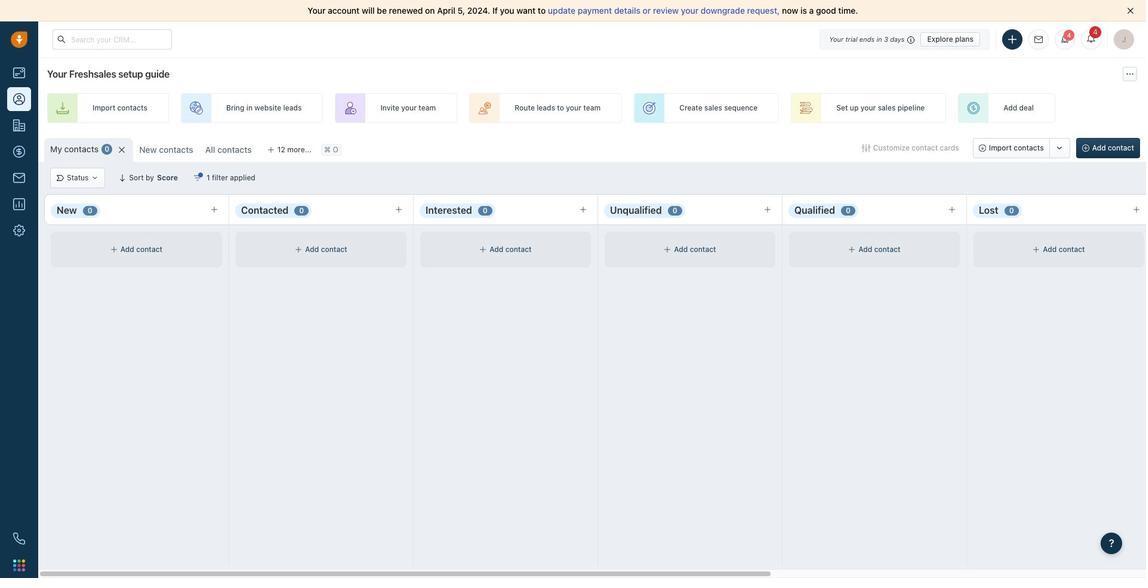 Task type: vqa. For each thing, say whether or not it's contained in the screenshot.
S 'icon'
no



Task type: locate. For each thing, give the bounding box(es) containing it.
container_wx8msf4aqz5i3rn1 image
[[193, 174, 202, 182], [57, 174, 64, 182], [480, 246, 487, 253]]

Search your CRM... text field
[[53, 29, 172, 50]]

2 horizontal spatial container_wx8msf4aqz5i3rn1 image
[[480, 246, 487, 253]]

group
[[973, 138, 1071, 158]]

send email image
[[1035, 36, 1043, 43]]

phone element
[[7, 527, 31, 551]]

0 horizontal spatial container_wx8msf4aqz5i3rn1 image
[[57, 174, 64, 182]]

container_wx8msf4aqz5i3rn1 image
[[862, 144, 871, 152], [92, 174, 99, 182], [110, 246, 118, 253], [295, 246, 302, 253], [664, 246, 671, 253], [849, 246, 856, 253], [1033, 246, 1041, 253]]

close image
[[1128, 7, 1135, 14]]



Task type: describe. For each thing, give the bounding box(es) containing it.
freshworks switcher image
[[13, 559, 25, 571]]

phone image
[[13, 533, 25, 545]]

1 horizontal spatial container_wx8msf4aqz5i3rn1 image
[[193, 174, 202, 182]]



